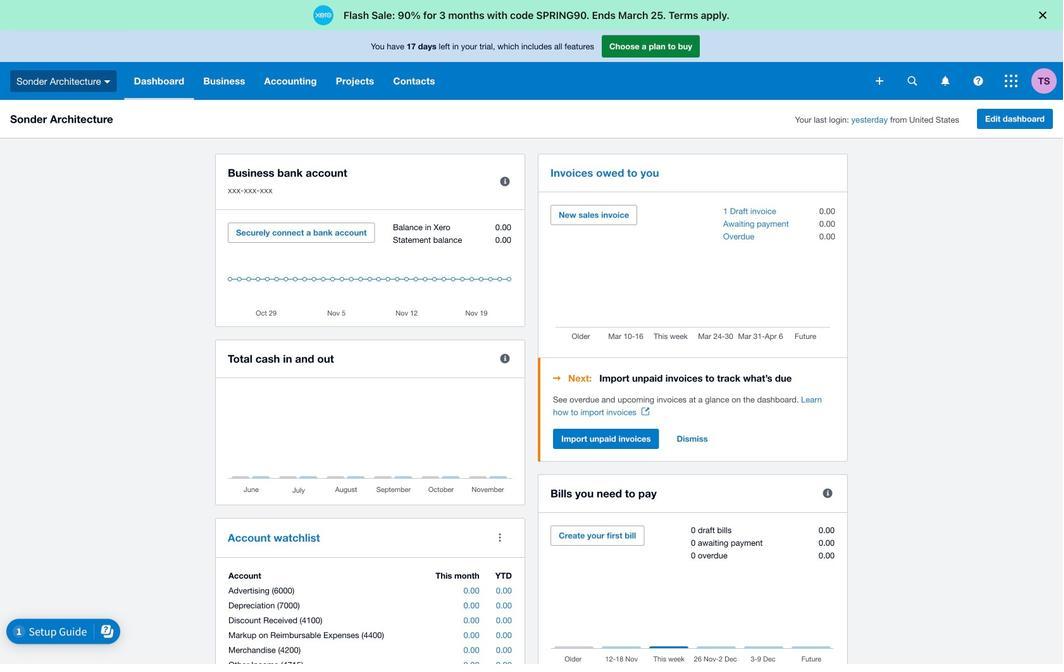 Task type: vqa. For each thing, say whether or not it's contained in the screenshot.
Empty State Of The Bills Widget With A 'Create Your First Bill' Button And An Unpopulated Column Graph. image
yes



Task type: locate. For each thing, give the bounding box(es) containing it.
1 horizontal spatial svg image
[[908, 76, 918, 86]]

panel body document
[[553, 394, 836, 419], [553, 394, 836, 419]]

accounts watchlist options image
[[487, 525, 513, 551]]

0 horizontal spatial svg image
[[876, 77, 884, 85]]

empty state widget for the total cash in and out feature, displaying a column graph summarising bank transaction data as total money in versus total money out across all connected bank accounts, enabling a visual comparison of the two amounts. image
[[228, 391, 513, 496]]

banner
[[0, 30, 1064, 100]]

svg image
[[1005, 75, 1018, 87], [974, 76, 983, 86], [104, 80, 111, 83]]

svg image
[[908, 76, 918, 86], [942, 76, 950, 86], [876, 77, 884, 85]]

dialog
[[0, 0, 1064, 30]]

heading
[[553, 371, 836, 386]]



Task type: describe. For each thing, give the bounding box(es) containing it.
empty state of the bills widget with a 'create your first bill' button and an unpopulated column graph. image
[[551, 526, 836, 665]]

empty state bank feed widget with a tooltip explaining the feature. includes a 'securely connect a bank account' button and a data-less flat line graph marking four weekly dates, indicating future account balance tracking. image
[[228, 223, 513, 317]]

0 horizontal spatial svg image
[[104, 80, 111, 83]]

opens in a new tab image
[[642, 408, 649, 416]]

1 horizontal spatial svg image
[[974, 76, 983, 86]]

2 horizontal spatial svg image
[[942, 76, 950, 86]]

2 horizontal spatial svg image
[[1005, 75, 1018, 87]]



